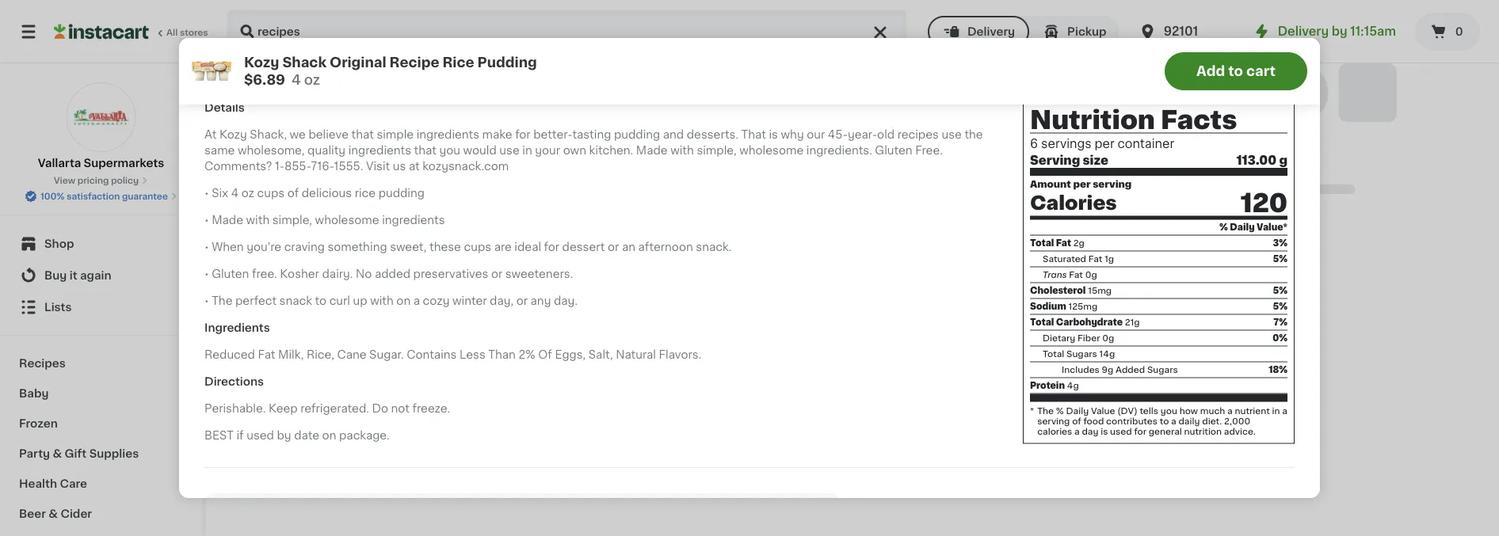 Task type: describe. For each thing, give the bounding box(es) containing it.
winter
[[453, 296, 487, 307]]

delivery button
[[928, 16, 1030, 48]]

per for amount
[[1074, 180, 1091, 189]]

guarantee
[[122, 192, 168, 201]]

of inside * the % daily value (dv) tells you how much a nutrient in a serving of food contributes to a daily diet. 2,000 calories a day is used for general nutrition advice.
[[1073, 417, 1082, 426]]

are
[[494, 242, 512, 253]]

(dv)
[[1118, 407, 1138, 416]]

policy
[[111, 176, 139, 185]]

snack.
[[696, 242, 732, 253]]

same
[[205, 145, 235, 156]]

2 vertical spatial ingredients
[[382, 215, 445, 226]]

beer & cider link
[[10, 499, 193, 530]]

0
[[1456, 26, 1464, 37]]

1 vertical spatial wholesome
[[315, 215, 379, 226]]

daily inside * the % daily value (dv) tells you how much a nutrient in a serving of food contributes to a daily diet. 2,000 calories a day is used for general nutrition advice.
[[1067, 407, 1089, 416]]

1 horizontal spatial daily
[[1231, 223, 1255, 232]]

0 horizontal spatial on
[[322, 431, 336, 442]]

these
[[430, 242, 461, 253]]

1 5% from the top
[[1274, 255, 1288, 263]]

make
[[482, 129, 513, 140]]

to inside add to cart button
[[1229, 65, 1244, 78]]

fat for saturated
[[1089, 255, 1103, 263]]

0 horizontal spatial pudding
[[379, 188, 425, 199]]

2g
[[1074, 239, 1085, 248]]

supermarkets
[[84, 158, 164, 169]]

is inside at kozy shack, we believe that simple ingredients make for better-tasting pudding and desserts. that is why our 45-year-old recipes use the same wholesome, quality ingredients that you would use in your own kitchen. made with simple, wholesome ingredients. gluten free. comments? 1-855-716-1555.  visit us at kozysnack.com
[[769, 129, 778, 140]]

calories
[[1030, 194, 1117, 213]]

0g for dietary fiber 0g
[[1103, 334, 1115, 343]]

tells
[[1140, 407, 1159, 416]]

party
[[19, 449, 50, 460]]

100% satisfaction guarantee button
[[25, 187, 177, 203]]

• made with simple, wholesome ingredients
[[205, 215, 445, 226]]

kozy inside kozy shack original recipe rice pudding $6.89 4 oz
[[244, 56, 279, 69]]

comments?
[[205, 161, 272, 172]]

pudding
[[478, 56, 537, 69]]

delivery for delivery by 11:15am
[[1278, 26, 1329, 37]]

cozy
[[423, 296, 450, 307]]

shop
[[44, 239, 74, 250]]

is inside * the % daily value (dv) tells you how much a nutrient in a serving of food contributes to a daily diet. 2,000 calories a day is used for general nutrition advice.
[[1101, 428, 1108, 436]]

fat for trans
[[1070, 271, 1084, 279]]

serving inside * the % daily value (dv) tells you how much a nutrient in a serving of food contributes to a daily diet. 2,000 calories a day is used for general nutrition advice.
[[1038, 417, 1070, 426]]

855-
[[285, 161, 311, 172]]

six
[[212, 188, 228, 199]]

a left cozy
[[414, 296, 420, 307]]

1 vertical spatial 4
[[231, 188, 239, 199]]

vallarta supermarkets link
[[38, 82, 164, 171]]

0 vertical spatial of
[[287, 188, 299, 199]]

day
[[1082, 428, 1099, 436]]

kosher
[[280, 269, 319, 280]]

perfect
[[235, 296, 277, 307]]

nutrient
[[1235, 407, 1270, 416]]

1 vertical spatial by
[[277, 431, 291, 442]]

daily
[[1179, 417, 1201, 426]]

vallarta
[[38, 158, 81, 169]]

0 horizontal spatial gluten
[[212, 269, 249, 280]]

party & gift supplies link
[[10, 439, 193, 469]]

add
[[1197, 65, 1226, 78]]

advice.
[[1225, 428, 1256, 436]]

than
[[489, 350, 516, 361]]

best
[[205, 431, 234, 442]]

1 horizontal spatial serving
[[1093, 180, 1132, 189]]

buy it again
[[44, 270, 111, 281]]

0 horizontal spatial made
[[212, 215, 243, 226]]

125mg
[[1069, 302, 1098, 311]]

1-
[[275, 161, 285, 172]]

in inside at kozy shack, we believe that simple ingredients make for better-tasting pudding and desserts. that is why our 45-year-old recipes use the same wholesome, quality ingredients that you would use in your own kitchen. made with simple, wholesome ingredients. gluten free. comments? 1-855-716-1555.  visit us at kozysnack.com
[[523, 145, 532, 156]]

2 horizontal spatial or
[[608, 242, 619, 253]]

21g
[[1125, 318, 1140, 327]]

cart
[[1247, 65, 1276, 78]]

instacart logo image
[[54, 22, 149, 41]]

package.
[[339, 431, 390, 442]]

0 vertical spatial use
[[942, 129, 962, 140]]

sweet,
[[390, 242, 427, 253]]

facts
[[1161, 107, 1238, 132]]

• for • the perfect snack to curl up with on a cozy winter day, or any day.
[[205, 296, 209, 307]]

not
[[391, 404, 410, 415]]

supplies
[[89, 449, 139, 460]]

party & gift supplies
[[19, 449, 139, 460]]

total fat 2g
[[1030, 239, 1085, 248]]

716-
[[311, 161, 334, 172]]

you inside at kozy shack, we believe that simple ingredients make for better-tasting pudding and desserts. that is why our 45-year-old recipes use the same wholesome, quality ingredients that you would use in your own kitchen. made with simple, wholesome ingredients. gluten free. comments? 1-855-716-1555.  visit us at kozysnack.com
[[440, 145, 461, 156]]

protein
[[1030, 382, 1065, 390]]

total for dietary fiber 0g
[[1030, 318, 1055, 327]]

1 horizontal spatial or
[[517, 296, 528, 307]]

2,000
[[1225, 417, 1251, 426]]

nutrition facts
[[1030, 107, 1238, 132]]

cholesterol
[[1030, 286, 1086, 295]]

to inside * the % daily value (dv) tells you how much a nutrient in a serving of food contributes to a daily diet. 2,000 calories a day is used for general nutrition advice.
[[1160, 417, 1170, 426]]

serving
[[1030, 155, 1081, 166]]

a left day
[[1075, 428, 1080, 436]]

vallarta supermarkets
[[38, 158, 164, 169]]

made inside at kozy shack, we believe that simple ingredients make for better-tasting pudding and desserts. that is why our 45-year-old recipes use the same wholesome, quality ingredients that you would use in your own kitchen. made with simple, wholesome ingredients. gluten free. comments? 1-855-716-1555.  visit us at kozysnack.com
[[636, 145, 668, 156]]

kitchen.
[[589, 145, 634, 156]]

1 vertical spatial use
[[500, 145, 520, 156]]

all stores link
[[54, 10, 209, 54]]

100%
[[41, 192, 65, 201]]

% inside * the % daily value (dv) tells you how much a nutrient in a serving of food contributes to a daily diet. 2,000 calories a day is used for general nutrition advice.
[[1057, 407, 1064, 416]]

amount
[[1030, 180, 1072, 189]]

care
[[60, 479, 87, 490]]

craving
[[284, 242, 325, 253]]

0 vertical spatial by
[[1332, 26, 1348, 37]]

directions
[[205, 377, 264, 388]]

fat for reduced
[[258, 350, 275, 361]]

lists link
[[10, 292, 193, 323]]

15mg
[[1089, 286, 1112, 295]]

1 vertical spatial oz
[[241, 188, 254, 199]]

date
[[294, 431, 319, 442]]

pickup
[[1068, 26, 1107, 37]]

again
[[80, 270, 111, 281]]

recipes link
[[10, 349, 193, 379]]

0 horizontal spatial or
[[491, 269, 503, 280]]

with inside at kozy shack, we believe that simple ingredients make for better-tasting pudding and desserts. that is why our 45-year-old recipes use the same wholesome, quality ingredients that you would use in your own kitchen. made with simple, wholesome ingredients. gluten free. comments? 1-855-716-1555.  visit us at kozysnack.com
[[671, 145, 694, 156]]

oz inside kozy shack original recipe rice pudding $6.89 4 oz
[[304, 73, 320, 87]]

0 vertical spatial ingredients
[[417, 129, 480, 140]]

• when you're craving something sweet, these cups are ideal for dessert or an afternoon snack.
[[205, 242, 732, 253]]

general
[[1149, 428, 1183, 436]]

45-
[[828, 129, 848, 140]]

92101
[[1164, 26, 1199, 37]]

fat for total
[[1056, 239, 1072, 248]]

trans fat 0g
[[1043, 271, 1098, 279]]

would
[[463, 145, 497, 156]]

us
[[393, 161, 406, 172]]

$6.89
[[244, 73, 285, 87]]

simple, inside at kozy shack, we believe that simple ingredients make for better-tasting pudding and desserts. that is why our 45-year-old recipes use the same wholesome, quality ingredients that you would use in your own kitchen. made with simple, wholesome ingredients. gluten free. comments? 1-855-716-1555.  visit us at kozysnack.com
[[697, 145, 737, 156]]

1 vertical spatial for
[[544, 242, 560, 253]]

a right nutrient
[[1283, 407, 1288, 416]]

quality
[[308, 145, 346, 156]]

1 horizontal spatial that
[[414, 145, 437, 156]]

details
[[205, 102, 245, 113]]

you inside * the % daily value (dv) tells you how much a nutrient in a serving of food contributes to a daily diet. 2,000 calories a day is used for general nutrition advice.
[[1161, 407, 1178, 416]]

natural
[[616, 350, 656, 361]]

reduced
[[205, 350, 255, 361]]

better-
[[534, 129, 573, 140]]



Task type: vqa. For each thing, say whether or not it's contained in the screenshot.
the a inside REACH OUT TO YOUR BANK IF YOU HAVE QUESTIONS ABOUT A SPECIFIC ITEM ON YOUR STATEMENT.
no



Task type: locate. For each thing, give the bounding box(es) containing it.
0 vertical spatial is
[[769, 129, 778, 140]]

on right date at the left bottom
[[322, 431, 336, 442]]

1 horizontal spatial 4
[[292, 73, 301, 87]]

is right day
[[1101, 428, 1108, 436]]

0 vertical spatial to
[[1229, 65, 1244, 78]]

1 vertical spatial cups
[[464, 242, 492, 253]]

• up ingredients
[[205, 296, 209, 307]]

0 horizontal spatial 4
[[231, 188, 239, 199]]

do
[[372, 404, 388, 415]]

0 vertical spatial serving
[[1093, 180, 1132, 189]]

1 vertical spatial with
[[246, 215, 270, 226]]

when
[[212, 242, 244, 253]]

to left the "curl"
[[315, 296, 327, 307]]

recipes
[[19, 358, 66, 369]]

0 vertical spatial per
[[1095, 138, 1115, 150]]

dessert
[[562, 242, 605, 253]]

oz down shack
[[304, 73, 320, 87]]

0 horizontal spatial in
[[523, 145, 532, 156]]

1 horizontal spatial of
[[1073, 417, 1082, 426]]

1 horizontal spatial by
[[1332, 26, 1348, 37]]

is left why
[[769, 129, 778, 140]]

0 vertical spatial in
[[523, 145, 532, 156]]

1 horizontal spatial use
[[942, 129, 962, 140]]

• for • gluten free. kosher dairy. no added preservatives or sweeteners.
[[205, 269, 209, 280]]

& right beer
[[49, 509, 58, 520]]

sodium
[[1030, 302, 1067, 311]]

1 vertical spatial kozy
[[220, 129, 247, 140]]

cups down 1-
[[257, 188, 285, 199]]

0 vertical spatial that
[[352, 129, 374, 140]]

0 horizontal spatial by
[[277, 431, 291, 442]]

kozy inside at kozy shack, we believe that simple ingredients make for better-tasting pudding and desserts. that is why our 45-year-old recipes use the same wholesome, quality ingredients that you would use in your own kitchen. made with simple, wholesome ingredients. gluten free. comments? 1-855-716-1555.  visit us at kozysnack.com
[[220, 129, 247, 140]]

0 vertical spatial 5%
[[1274, 255, 1288, 263]]

0 horizontal spatial to
[[315, 296, 327, 307]]

use left the
[[942, 129, 962, 140]]

daily up food
[[1067, 407, 1089, 416]]

0 horizontal spatial per
[[1074, 180, 1091, 189]]

kozy shack original recipe rice pudding $6.89 4 oz
[[244, 56, 537, 87]]

flavors.
[[659, 350, 702, 361]]

0g up 15mg
[[1086, 271, 1098, 279]]

fat down "saturated fat 1g"
[[1070, 271, 1084, 279]]

to right the add
[[1229, 65, 1244, 78]]

daily left value*
[[1231, 223, 1255, 232]]

saturated fat 1g
[[1043, 255, 1115, 263]]

you're
[[247, 242, 281, 253]]

0 horizontal spatial the
[[212, 296, 233, 307]]

1 horizontal spatial in
[[1273, 407, 1281, 416]]

• left six
[[205, 188, 209, 199]]

wholesome up 'something'
[[315, 215, 379, 226]]

0 horizontal spatial simple,
[[272, 215, 312, 226]]

pudding up kitchen.
[[614, 129, 660, 140]]

total carbohydrate 21g
[[1030, 318, 1140, 327]]

1 • from the top
[[205, 188, 209, 199]]

1 vertical spatial gluten
[[212, 269, 249, 280]]

• six 4 oz cups of delicious rice pudding
[[205, 188, 425, 199]]

total for saturated fat 1g
[[1030, 239, 1055, 248]]

fat left 'milk,'
[[258, 350, 275, 361]]

food
[[1084, 417, 1105, 426]]

• gluten free. kosher dairy. no added preservatives or sweeteners.
[[205, 269, 573, 280]]

use down make
[[500, 145, 520, 156]]

per up calories
[[1074, 180, 1091, 189]]

• for • made with simple, wholesome ingredients
[[205, 215, 209, 226]]

pickup button
[[1030, 16, 1120, 48]]

0 vertical spatial sugars
[[1067, 350, 1098, 359]]

service type group
[[928, 16, 1120, 48]]

1 vertical spatial or
[[491, 269, 503, 280]]

ingredients up sweet,
[[382, 215, 445, 226]]

size
[[1083, 155, 1109, 166]]

0 vertical spatial simple,
[[697, 145, 737, 156]]

gluten inside at kozy shack, we believe that simple ingredients make for better-tasting pudding and desserts. that is why our 45-year-old recipes use the same wholesome, quality ingredients that you would use in your own kitchen. made with simple, wholesome ingredients. gluten free. comments? 1-855-716-1555.  visit us at kozysnack.com
[[875, 145, 913, 156]]

1 vertical spatial 0g
[[1103, 334, 1115, 343]]

kozy up $6.89
[[244, 56, 279, 69]]

% daily value*
[[1220, 223, 1288, 232]]

1 vertical spatial serving
[[1038, 417, 1070, 426]]

1 horizontal spatial simple,
[[697, 145, 737, 156]]

for down contributes
[[1135, 428, 1147, 436]]

3 5% from the top
[[1274, 302, 1288, 311]]

value*
[[1257, 223, 1288, 232]]

1 vertical spatial of
[[1073, 417, 1082, 426]]

it
[[70, 270, 77, 281]]

5 • from the top
[[205, 296, 209, 307]]

1 horizontal spatial to
[[1160, 417, 1170, 426]]

oz right six
[[241, 188, 254, 199]]

1 vertical spatial pudding
[[379, 188, 425, 199]]

4 down shack
[[292, 73, 301, 87]]

5% for sodium
[[1274, 302, 1288, 311]]

with down and
[[671, 145, 694, 156]]

0 vertical spatial or
[[608, 242, 619, 253]]

gluten down 'when'
[[212, 269, 249, 280]]

you up kozysnack.com
[[440, 145, 461, 156]]

baby link
[[10, 379, 193, 409]]

0 horizontal spatial sugars
[[1067, 350, 1098, 359]]

delivery by 11:15am link
[[1253, 22, 1397, 41]]

0 horizontal spatial is
[[769, 129, 778, 140]]

• left "free."
[[205, 269, 209, 280]]

up
[[353, 296, 367, 307]]

4 inside kozy shack original recipe rice pudding $6.89 4 oz
[[292, 73, 301, 87]]

None search field
[[227, 10, 908, 54]]

• for • six 4 oz cups of delicious rice pudding
[[205, 188, 209, 199]]

gift
[[65, 449, 87, 460]]

2 vertical spatial with
[[370, 296, 394, 307]]

of down 855-
[[287, 188, 299, 199]]

the up ingredients
[[212, 296, 233, 307]]

0 horizontal spatial use
[[500, 145, 520, 156]]

trans
[[1043, 271, 1067, 279]]

1 vertical spatial sugars
[[1148, 366, 1179, 374]]

used down contributes
[[1111, 428, 1133, 436]]

serving
[[1093, 180, 1132, 189], [1038, 417, 1070, 426]]

if
[[237, 431, 244, 442]]

0 vertical spatial pudding
[[614, 129, 660, 140]]

fat left the 1g
[[1089, 255, 1103, 263]]

11:15am
[[1351, 26, 1397, 37]]

0 vertical spatial %
[[1220, 223, 1229, 232]]

1 vertical spatial on
[[322, 431, 336, 442]]

% up calories
[[1057, 407, 1064, 416]]

wholesome down that
[[740, 145, 804, 156]]

a up general on the bottom right of the page
[[1172, 417, 1177, 426]]

delivery by 11:15am
[[1278, 26, 1397, 37]]

sugars right added
[[1148, 366, 1179, 374]]

afternoon
[[639, 242, 693, 253]]

or left the any
[[517, 296, 528, 307]]

on down added
[[397, 296, 411, 307]]

serving up calories
[[1038, 417, 1070, 426]]

health care
[[19, 479, 87, 490]]

1 vertical spatial the
[[1038, 407, 1054, 416]]

beer & cider
[[19, 509, 92, 520]]

per for servings
[[1095, 138, 1115, 150]]

lists
[[44, 302, 72, 313]]

0 button
[[1416, 13, 1481, 51]]

original
[[330, 56, 387, 69]]

0 vertical spatial daily
[[1231, 223, 1255, 232]]

added
[[375, 269, 411, 280]]

for inside * the % daily value (dv) tells you how much a nutrient in a serving of food contributes to a daily diet. 2,000 calories a day is used for general nutrition advice.
[[1135, 428, 1147, 436]]

the for perfect
[[212, 296, 233, 307]]

1 horizontal spatial with
[[370, 296, 394, 307]]

0 horizontal spatial you
[[440, 145, 461, 156]]

ingredients up visit
[[349, 145, 411, 156]]

tasting
[[573, 129, 611, 140]]

dietary
[[1043, 334, 1076, 343]]

total down dietary
[[1043, 350, 1065, 359]]

you left how
[[1161, 407, 1178, 416]]

2 • from the top
[[205, 215, 209, 226]]

container
[[1118, 138, 1175, 150]]

• for • when you're craving something sweet, these cups are ideal for dessert or an afternoon snack.
[[205, 242, 209, 253]]

1 vertical spatial you
[[1161, 407, 1178, 416]]

4 right six
[[231, 188, 239, 199]]

preservatives
[[413, 269, 489, 280]]

the right *
[[1038, 407, 1054, 416]]

4 • from the top
[[205, 269, 209, 280]]

& for party
[[53, 449, 62, 460]]

1 vertical spatial ingredients
[[349, 145, 411, 156]]

the inside * the % daily value (dv) tells you how much a nutrient in a serving of food contributes to a daily diet. 2,000 calories a day is used for general nutrition advice.
[[1038, 407, 1054, 416]]

0 horizontal spatial that
[[352, 129, 374, 140]]

of
[[287, 188, 299, 199], [1073, 417, 1082, 426]]

% left value*
[[1220, 223, 1229, 232]]

or left an
[[608, 242, 619, 253]]

that
[[742, 129, 766, 140]]

ingredients up would
[[417, 129, 480, 140]]

for
[[515, 129, 531, 140], [544, 242, 560, 253], [1135, 428, 1147, 436]]

pricing
[[77, 176, 109, 185]]

2 5% from the top
[[1274, 286, 1288, 295]]

perishable.
[[205, 404, 266, 415]]

0 horizontal spatial used
[[247, 431, 274, 442]]

in left 'your'
[[523, 145, 532, 156]]

of left food
[[1073, 417, 1082, 426]]

1 vertical spatial per
[[1074, 180, 1091, 189]]

why
[[781, 129, 804, 140]]

0g
[[1086, 271, 1098, 279], [1103, 334, 1115, 343]]

2 vertical spatial total
[[1043, 350, 1065, 359]]

in inside * the % daily value (dv) tells you how much a nutrient in a serving of food contributes to a daily diet. 2,000 calories a day is used for general nutrition advice.
[[1273, 407, 1281, 416]]

with right up
[[370, 296, 394, 307]]

used right "if" at left bottom
[[247, 431, 274, 442]]

made down and
[[636, 145, 668, 156]]

1 horizontal spatial gluten
[[875, 145, 913, 156]]

add to cart
[[1197, 65, 1276, 78]]

dietary fiber 0g
[[1043, 334, 1115, 343]]

1 horizontal spatial wholesome
[[740, 145, 804, 156]]

that left simple
[[352, 129, 374, 140]]

0g for trans fat 0g
[[1086, 271, 1098, 279]]

that up at
[[414, 145, 437, 156]]

to up general on the bottom right of the page
[[1160, 417, 1170, 426]]

view
[[54, 176, 75, 185]]

health care link
[[10, 469, 193, 499]]

wholesome inside at kozy shack, we believe that simple ingredients make for better-tasting pudding and desserts. that is why our 45-year-old recipes use the same wholesome, quality ingredients that you would use in your own kitchen. made with simple, wholesome ingredients. gluten free. comments? 1-855-716-1555.  visit us at kozysnack.com
[[740, 145, 804, 156]]

oz
[[304, 73, 320, 87], [241, 188, 254, 199]]

0 horizontal spatial serving
[[1038, 417, 1070, 426]]

the
[[212, 296, 233, 307], [1038, 407, 1054, 416]]

amount per serving
[[1030, 180, 1132, 189]]

ingredients.
[[807, 145, 873, 156]]

used inside * the % daily value (dv) tells you how much a nutrient in a serving of food contributes to a daily diet. 2,000 calories a day is used for general nutrition advice.
[[1111, 428, 1133, 436]]

delivery inside button
[[968, 26, 1016, 37]]

0 horizontal spatial of
[[287, 188, 299, 199]]

5%
[[1274, 255, 1288, 263], [1274, 286, 1288, 295], [1274, 302, 1288, 311]]

includes 9g added sugars
[[1062, 366, 1179, 374]]

1 vertical spatial is
[[1101, 428, 1108, 436]]

0 vertical spatial made
[[636, 145, 668, 156]]

1 horizontal spatial used
[[1111, 428, 1133, 436]]

* the % daily value (dv) tells you how much a nutrient in a serving of food contributes to a daily diet. 2,000 calories a day is used for general nutrition advice.
[[1030, 407, 1288, 436]]

1555.
[[334, 161, 363, 172]]

daily
[[1231, 223, 1255, 232], [1067, 407, 1089, 416]]

for right ideal
[[544, 242, 560, 253]]

1 vertical spatial daily
[[1067, 407, 1089, 416]]

1 horizontal spatial you
[[1161, 407, 1178, 416]]

0 horizontal spatial oz
[[241, 188, 254, 199]]

pudding inside at kozy shack, we believe that simple ingredients make for better-tasting pudding and desserts. that is why our 45-year-old recipes use the same wholesome, quality ingredients that you would use in your own kitchen. made with simple, wholesome ingredients. gluten free. comments? 1-855-716-1555.  visit us at kozysnack.com
[[614, 129, 660, 140]]

add to cart button
[[1165, 52, 1308, 90]]

simple, down desserts. at left
[[697, 145, 737, 156]]

7%
[[1274, 318, 1288, 327]]

view pricing policy link
[[54, 174, 148, 187]]

perishable. keep refrigerated. do not freeze.
[[205, 404, 450, 415]]

servings per container
[[1042, 138, 1175, 150]]

0 horizontal spatial delivery
[[968, 26, 1016, 37]]

0g up 14g
[[1103, 334, 1115, 343]]

1 horizontal spatial sugars
[[1148, 366, 1179, 374]]

own
[[563, 145, 587, 156]]

1 vertical spatial &
[[49, 509, 58, 520]]

0 vertical spatial the
[[212, 296, 233, 307]]

1g
[[1105, 255, 1115, 263]]

total up the saturated
[[1030, 239, 1055, 248]]

made up 'when'
[[212, 215, 243, 226]]

kozy up 'same'
[[220, 129, 247, 140]]

at
[[409, 161, 420, 172]]

to
[[1229, 65, 1244, 78], [315, 296, 327, 307], [1160, 417, 1170, 426]]

1 horizontal spatial delivery
[[1278, 26, 1329, 37]]

0 vertical spatial cups
[[257, 188, 285, 199]]

for inside at kozy shack, we believe that simple ingredients make for better-tasting pudding and desserts. that is why our 45-year-old recipes use the same wholesome, quality ingredients that you would use in your own kitchen. made with simple, wholesome ingredients. gluten free. comments? 1-855-716-1555.  visit us at kozysnack.com
[[515, 129, 531, 140]]

ingredients
[[417, 129, 480, 140], [349, 145, 411, 156], [382, 215, 445, 226]]

that
[[352, 129, 374, 140], [414, 145, 437, 156]]

3 • from the top
[[205, 242, 209, 253]]

pudding down us
[[379, 188, 425, 199]]

0 horizontal spatial for
[[515, 129, 531, 140]]

serving down size
[[1093, 180, 1132, 189]]

0 vertical spatial gluten
[[875, 145, 913, 156]]

gluten down old at the right top
[[875, 145, 913, 156]]

1 horizontal spatial 0g
[[1103, 334, 1115, 343]]

1 horizontal spatial oz
[[304, 73, 320, 87]]

fat left 2g
[[1056, 239, 1072, 248]]

diet.
[[1203, 417, 1223, 426]]

our
[[807, 129, 825, 140]]

curl
[[329, 296, 350, 307]]

0 horizontal spatial daily
[[1067, 407, 1089, 416]]

1 horizontal spatial made
[[636, 145, 668, 156]]

cups left are
[[464, 242, 492, 253]]

2 vertical spatial for
[[1135, 428, 1147, 436]]

added
[[1116, 366, 1146, 374]]

0 vertical spatial on
[[397, 296, 411, 307]]

pudding
[[614, 129, 660, 140], [379, 188, 425, 199]]

1 horizontal spatial cups
[[464, 242, 492, 253]]

snack
[[280, 296, 312, 307]]

0 vertical spatial total
[[1030, 239, 1055, 248]]

3%
[[1274, 239, 1288, 248]]

total down the sodium
[[1030, 318, 1055, 327]]

by left date at the left bottom
[[277, 431, 291, 442]]

shack
[[283, 56, 327, 69]]

delivery for delivery
[[968, 26, 1016, 37]]

1 horizontal spatial for
[[544, 242, 560, 253]]

0 vertical spatial 4
[[292, 73, 301, 87]]

or up day, on the left of page
[[491, 269, 503, 280]]

1 vertical spatial simple,
[[272, 215, 312, 226]]

0 vertical spatial oz
[[304, 73, 320, 87]]

92101 button
[[1139, 10, 1234, 54]]

sugars up includes
[[1067, 350, 1098, 359]]

a up 2,000
[[1228, 407, 1233, 416]]

113.00 g
[[1237, 155, 1288, 166]]

• left 'when'
[[205, 242, 209, 253]]

protein 4g
[[1030, 382, 1079, 390]]

vallarta supermarkets logo image
[[66, 82, 136, 152]]

per up size
[[1095, 138, 1115, 150]]

5% for cholesterol
[[1274, 286, 1288, 295]]

& for beer
[[49, 509, 58, 520]]

& left gift
[[53, 449, 62, 460]]

1 horizontal spatial on
[[397, 296, 411, 307]]

you
[[440, 145, 461, 156], [1161, 407, 1178, 416]]

1 vertical spatial to
[[315, 296, 327, 307]]

1 horizontal spatial the
[[1038, 407, 1054, 416]]

the for %
[[1038, 407, 1054, 416]]

with up you're
[[246, 215, 270, 226]]

by left 11:15am
[[1332, 26, 1348, 37]]

2 vertical spatial or
[[517, 296, 528, 307]]

for right make
[[515, 129, 531, 140]]

in right nutrient
[[1273, 407, 1281, 416]]

1 horizontal spatial per
[[1095, 138, 1115, 150]]

0 vertical spatial &
[[53, 449, 62, 460]]

simple, up craving
[[272, 215, 312, 226]]

• down "comments?" at the left top
[[205, 215, 209, 226]]



